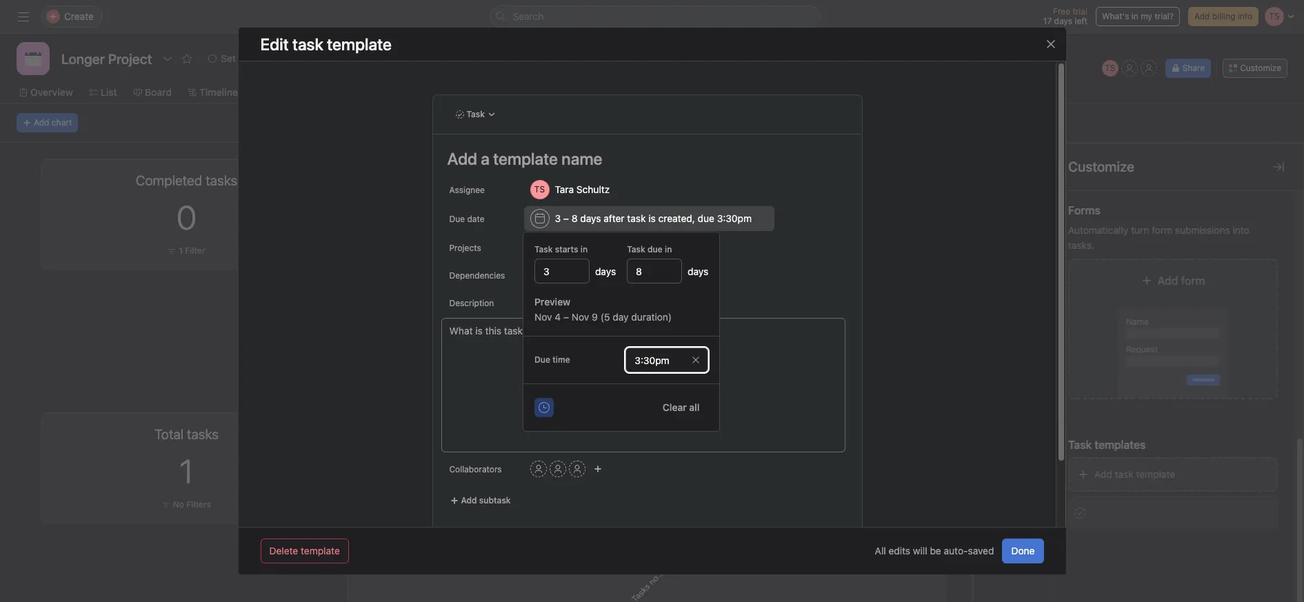 Task type: vqa. For each thing, say whether or not it's contained in the screenshot.
second tasks from the top of the page
yes



Task type: describe. For each thing, give the bounding box(es) containing it.
completed tasks
[[136, 172, 237, 188]]

add task template
[[1095, 468, 1175, 480]]

edits
[[889, 545, 910, 557]]

1 for completed tasks
[[179, 246, 183, 256]]

no
[[173, 499, 184, 510]]

due time
[[534, 354, 570, 365]]

Template Name text field
[[441, 143, 845, 174]]

8
[[571, 212, 577, 224]]

calendar link
[[394, 85, 446, 100]]

free
[[1053, 6, 1070, 17]]

0 button for completed tasks
[[177, 198, 197, 237]]

request
[[1126, 344, 1158, 354]]

share
[[1183, 63, 1205, 73]]

timeline
[[199, 86, 238, 98]]

delete template button
[[260, 539, 349, 563]]

filters
[[186, 499, 211, 510]]

add to starred image
[[182, 53, 193, 64]]

my
[[1141, 11, 1152, 21]]

files link
[[630, 85, 662, 100]]

board
[[145, 86, 172, 98]]

form inside the "automatically turn form submissions into tasks."
[[1152, 224, 1173, 236]]

task inside dropdown button
[[627, 212, 646, 224]]

9
[[592, 311, 598, 323]]

section
[[669, 537, 696, 565]]

1 vertical spatial form
[[1181, 274, 1205, 287]]

date
[[467, 214, 484, 224]]

search list box
[[489, 6, 820, 28]]

task starts in
[[534, 244, 588, 254]]

dashboard
[[473, 86, 523, 98]]

task templates
[[1068, 439, 1146, 451]]

due inside dropdown button
[[697, 212, 714, 224]]

collaborators
[[449, 464, 501, 474]]

add task template button
[[1068, 457, 1278, 492]]

1 filter button for overdue tasks
[[1085, 244, 1130, 258]]

is
[[648, 212, 655, 224]]

tara
[[554, 183, 574, 195]]

calendar image
[[25, 50, 41, 67]]

billing
[[1212, 11, 1236, 21]]

tara schultz
[[554, 183, 609, 195]]

1 filter button for completed tasks
[[164, 244, 209, 258]]

0 button for overdue tasks
[[1097, 198, 1117, 237]]

created,
[[658, 212, 695, 224]]

done button
[[1002, 539, 1044, 563]]

task for task due in
[[627, 244, 645, 254]]

into
[[1233, 224, 1250, 236]]

1 vertical spatial customize
[[1068, 159, 1134, 174]]

3 – 8 days after task is created, due 3:30pm button
[[523, 206, 774, 231]]

overview
[[30, 86, 73, 98]]

messages link
[[556, 85, 613, 100]]

timeline link
[[188, 85, 238, 100]]

incomplete tasks by section
[[357, 423, 485, 434]]

days down created,
[[688, 265, 709, 277]]

edit task template
[[260, 34, 392, 54]]

what's in my trial? button
[[1096, 7, 1180, 26]]

ts button
[[1102, 60, 1118, 77]]

dashboard link
[[462, 85, 523, 100]]

add or remove collaborators image
[[593, 465, 601, 473]]

duration)
[[631, 311, 672, 323]]

be
[[930, 545, 941, 557]]

delete
[[269, 545, 298, 557]]

dependencies
[[548, 270, 604, 280]]

subtask
[[479, 495, 510, 506]]

add for add chart
[[34, 117, 49, 128]]

template inside "button"
[[301, 545, 340, 557]]

tasks for by section
[[411, 423, 435, 434]]

add billing info
[[1194, 11, 1252, 21]]

preview nov 4 – nov 9 (5 day duration)
[[534, 296, 672, 323]]

task template
[[292, 34, 392, 54]]

incomplete for incomplete tasks by completion status
[[357, 169, 408, 181]]

overview link
[[19, 85, 73, 100]]

– inside preview nov 4 – nov 9 (5 day duration)
[[563, 311, 569, 323]]

1 nov from the left
[[534, 311, 552, 323]]

2 nov from the left
[[572, 311, 589, 323]]

days inside dropdown button
[[580, 212, 601, 224]]

add chart button
[[17, 113, 78, 132]]

in for task starts in
[[581, 244, 588, 254]]

17
[[1043, 16, 1052, 26]]

add for add to projects
[[530, 242, 546, 252]]

3 – 8 days after task is created, due 3:30pm
[[554, 212, 751, 224]]

3:30pm
[[717, 212, 751, 224]]

task due in
[[627, 244, 672, 254]]

in inside button
[[1132, 11, 1138, 21]]

0 for completed tasks
[[177, 198, 197, 237]]

tasks
[[629, 581, 652, 602]]

chart
[[52, 117, 72, 128]]

a
[[664, 559, 674, 570]]

tasks not in a section
[[629, 537, 696, 602]]

add for add dependencies
[[530, 270, 546, 280]]

trial?
[[1155, 11, 1174, 21]]

info
[[1238, 11, 1252, 21]]

done
[[1011, 545, 1035, 557]]

will
[[913, 545, 927, 557]]

template inside button
[[1136, 468, 1175, 480]]

set due time image
[[539, 402, 550, 413]]

what's
[[1102, 11, 1129, 21]]

preview
[[534, 296, 571, 308]]

add to projects button
[[523, 238, 597, 257]]

not
[[647, 571, 663, 587]]

incomplete for incomplete
[[629, 312, 667, 350]]

clear
[[663, 401, 687, 413]]

close image
[[1045, 39, 1056, 50]]

submissions
[[1175, 224, 1230, 236]]

remove image inside 3 – 8 days after task is created, due 3:30pm dropdown button
[[757, 213, 768, 224]]

in for tasks not in a section
[[657, 564, 669, 576]]

filter for completed tasks
[[185, 246, 205, 256]]

automatically turn form submissions into tasks.
[[1068, 224, 1250, 251]]



Task type: locate. For each thing, give the bounding box(es) containing it.
0 vertical spatial due
[[449, 214, 465, 224]]

0 vertical spatial due
[[697, 212, 714, 224]]

no filters button
[[158, 498, 215, 512]]

task inside button
[[1115, 468, 1134, 480]]

0 horizontal spatial task
[[627, 212, 646, 224]]

1 for overdue tasks
[[1099, 246, 1103, 256]]

add billing info button
[[1188, 7, 1259, 26]]

form right turn
[[1152, 224, 1173, 236]]

1 vertical spatial remove image
[[692, 356, 700, 364]]

add left subtask
[[461, 495, 477, 506]]

2 1 filter from the left
[[1099, 246, 1126, 256]]

due
[[449, 214, 465, 224], [534, 354, 550, 365]]

days right 17
[[1054, 16, 1072, 26]]

1 horizontal spatial template
[[1136, 468, 1175, 480]]

by
[[438, 169, 449, 181]]

due down 3 – 8 days after task is created, due 3:30pm
[[648, 244, 663, 254]]

form down submissions
[[1181, 274, 1205, 287]]

0 horizontal spatial 0
[[177, 198, 197, 237]]

0 horizontal spatial template
[[301, 545, 340, 557]]

– right 3
[[563, 212, 569, 224]]

1 filter from the left
[[185, 246, 205, 256]]

1 filter for completed tasks
[[179, 246, 205, 256]]

1 horizontal spatial 1 filter
[[1099, 246, 1126, 256]]

add up "preview"
[[530, 270, 546, 280]]

1
[[179, 246, 183, 256], [1099, 246, 1103, 256], [179, 452, 194, 490]]

nov left 4
[[534, 311, 552, 323]]

task down 3 – 8 days after task is created, due 3:30pm dropdown button
[[627, 244, 645, 254]]

template right the delete
[[301, 545, 340, 557]]

incomplete for incomplete tasks by section
[[357, 423, 408, 434]]

list link
[[90, 85, 117, 100]]

0 vertical spatial –
[[563, 212, 569, 224]]

days inside free trial 17 days left
[[1054, 16, 1072, 26]]

0 vertical spatial form
[[1152, 224, 1173, 236]]

– right 4
[[563, 311, 569, 323]]

0 left turn
[[1097, 198, 1117, 237]]

tara schultz button
[[523, 177, 632, 202]]

edit
[[260, 34, 289, 54]]

1 horizontal spatial remove image
[[757, 213, 768, 224]]

1 button
[[179, 452, 194, 490]]

0 for overdue tasks
[[1097, 198, 1117, 237]]

1 1 filter button from the left
[[164, 244, 209, 258]]

0 button down completed tasks
[[177, 198, 197, 237]]

auto-
[[944, 545, 968, 557]]

1 vertical spatial template
[[301, 545, 340, 557]]

1 – from the top
[[563, 212, 569, 224]]

all
[[875, 545, 886, 557]]

search button
[[489, 6, 820, 28]]

task left is
[[627, 212, 646, 224]]

1 0 button from the left
[[177, 198, 197, 237]]

add for add task template
[[1095, 468, 1112, 480]]

remove image
[[615, 184, 626, 195]]

1 horizontal spatial task
[[534, 244, 553, 254]]

0 horizontal spatial 1 filter button
[[164, 244, 209, 258]]

3
[[554, 212, 560, 224]]

customize
[[1240, 63, 1281, 73], [1068, 159, 1134, 174]]

remove image
[[757, 213, 768, 224], [692, 356, 700, 364]]

tasks.
[[1068, 239, 1095, 251]]

due date
[[449, 214, 484, 224]]

1 vertical spatial task
[[1115, 468, 1134, 480]]

form
[[1152, 224, 1173, 236], [1181, 274, 1205, 287]]

delete template
[[269, 545, 340, 557]]

files
[[641, 86, 662, 98]]

0 down completed tasks
[[177, 198, 197, 237]]

0 vertical spatial remove image
[[757, 213, 768, 224]]

name
[[1126, 317, 1149, 327]]

add for add billing info
[[1194, 11, 1210, 21]]

1 vertical spatial tasks
[[411, 423, 435, 434]]

completion status
[[451, 169, 533, 181]]

add dependencies
[[530, 270, 604, 280]]

1 horizontal spatial due
[[697, 212, 714, 224]]

forms
[[1068, 204, 1101, 217]]

days right the 8
[[580, 212, 601, 224]]

customize inside customize dropdown button
[[1240, 63, 1281, 73]]

due for due time
[[534, 354, 550, 365]]

0 horizontal spatial 0 button
[[177, 198, 197, 237]]

nov left 9
[[572, 311, 589, 323]]

task inside button
[[466, 109, 485, 119]]

remove image up all at the bottom right of page
[[692, 356, 700, 364]]

2 – from the top
[[563, 311, 569, 323]]

1 vertical spatial incomplete
[[629, 312, 667, 350]]

add
[[1194, 11, 1210, 21], [34, 117, 49, 128], [530, 242, 546, 252], [530, 270, 546, 280], [1158, 274, 1178, 287], [1095, 468, 1112, 480], [461, 495, 477, 506]]

1 tasks from the top
[[411, 169, 435, 181]]

– inside dropdown button
[[563, 212, 569, 224]]

0 horizontal spatial task
[[466, 109, 485, 119]]

1 horizontal spatial form
[[1181, 274, 1205, 287]]

by section
[[438, 423, 485, 434]]

clear all button
[[654, 395, 709, 420]]

calendar
[[405, 86, 446, 98]]

0 vertical spatial customize
[[1240, 63, 1281, 73]]

due left time
[[534, 354, 550, 365]]

time
[[553, 354, 570, 365]]

projects
[[449, 243, 481, 253]]

2 filter from the left
[[1106, 246, 1126, 256]]

assignee
[[449, 185, 484, 195]]

task for task starts in
[[534, 244, 553, 254]]

free trial 17 days left
[[1043, 6, 1088, 26]]

task for task
[[466, 109, 485, 119]]

due
[[697, 212, 714, 224], [648, 244, 663, 254]]

task down task templates
[[1115, 468, 1134, 480]]

None text field
[[58, 46, 155, 71]]

total tasks
[[154, 426, 219, 442]]

remove image right "3:30pm"
[[757, 213, 768, 224]]

0 horizontal spatial form
[[1152, 224, 1173, 236]]

1 0 from the left
[[177, 198, 197, 237]]

tasks for by
[[411, 169, 435, 181]]

template
[[1136, 468, 1175, 480], [301, 545, 340, 557]]

ts
[[1105, 63, 1115, 73]]

0 vertical spatial task
[[627, 212, 646, 224]]

task down dashboard link
[[466, 109, 485, 119]]

saved
[[968, 545, 994, 557]]

1 horizontal spatial nov
[[572, 311, 589, 323]]

add down the "automatically turn form submissions into tasks."
[[1158, 274, 1178, 287]]

1 horizontal spatial 1 filter button
[[1085, 244, 1130, 258]]

due for due date
[[449, 214, 465, 224]]

add for add form
[[1158, 274, 1178, 287]]

1 vertical spatial due
[[648, 244, 663, 254]]

1 1 filter from the left
[[179, 246, 205, 256]]

add subtask button
[[443, 491, 517, 510]]

1 filter for overdue tasks
[[1099, 246, 1126, 256]]

due left "3:30pm"
[[697, 212, 714, 224]]

dependencies
[[449, 270, 505, 281]]

2 horizontal spatial task
[[627, 244, 645, 254]]

in for task due in
[[665, 244, 672, 254]]

share button
[[1165, 59, 1211, 78]]

in inside tasks not in a section
[[657, 564, 669, 576]]

0 horizontal spatial customize
[[1068, 159, 1134, 174]]

add dependencies button
[[523, 266, 610, 285]]

day
[[613, 311, 629, 323]]

clear all
[[663, 401, 700, 413]]

add left to
[[530, 242, 546, 252]]

add for add subtask
[[461, 495, 477, 506]]

4
[[555, 311, 561, 323]]

starts
[[555, 244, 578, 254]]

no filters
[[173, 499, 211, 510]]

turn
[[1131, 224, 1149, 236]]

close details image
[[1273, 161, 1284, 172]]

0
[[177, 198, 197, 237], [1097, 198, 1117, 237]]

1 horizontal spatial 0 button
[[1097, 198, 1117, 237]]

description
[[449, 298, 494, 308]]

0 horizontal spatial 1 filter
[[179, 246, 205, 256]]

add down task templates
[[1095, 468, 1112, 480]]

1 vertical spatial –
[[563, 311, 569, 323]]

add left chart
[[34, 117, 49, 128]]

tasks left by
[[411, 169, 435, 181]]

customize up forms
[[1068, 159, 1134, 174]]

1 horizontal spatial filter
[[1106, 246, 1126, 256]]

0 horizontal spatial remove image
[[692, 356, 700, 364]]

1 horizontal spatial due
[[534, 354, 550, 365]]

filter for overdue tasks
[[1106, 246, 1126, 256]]

1 vertical spatial due
[[534, 354, 550, 365]]

board link
[[134, 85, 172, 100]]

0 vertical spatial tasks
[[411, 169, 435, 181]]

2 1 filter button from the left
[[1085, 244, 1130, 258]]

incomplete tasks by completion status
[[357, 169, 533, 181]]

2 0 from the left
[[1097, 198, 1117, 237]]

None number field
[[534, 259, 590, 283], [627, 259, 682, 283], [534, 259, 590, 283], [627, 259, 682, 283]]

customize down info
[[1240, 63, 1281, 73]]

schultz
[[576, 183, 609, 195]]

automatically
[[1068, 224, 1128, 236]]

–
[[563, 212, 569, 224], [563, 311, 569, 323]]

1 horizontal spatial 0
[[1097, 198, 1117, 237]]

task left the starts
[[534, 244, 553, 254]]

0 horizontal spatial due
[[449, 214, 465, 224]]

None text field
[[626, 348, 709, 372]]

0 vertical spatial template
[[1136, 468, 1175, 480]]

task button
[[449, 105, 502, 124]]

add left billing
[[1194, 11, 1210, 21]]

1 horizontal spatial customize
[[1240, 63, 1281, 73]]

days up preview nov 4 – nov 9 (5 day duration)
[[595, 265, 616, 277]]

projects
[[558, 242, 591, 252]]

add form
[[1158, 274, 1205, 287]]

0 horizontal spatial due
[[648, 244, 663, 254]]

0 horizontal spatial nov
[[534, 311, 552, 323]]

1 filter
[[179, 246, 205, 256], [1099, 246, 1126, 256]]

2 0 button from the left
[[1097, 198, 1117, 237]]

2 tasks from the top
[[411, 423, 435, 434]]

tasks left by section in the left of the page
[[411, 423, 435, 434]]

2 vertical spatial incomplete
[[357, 423, 408, 434]]

after
[[603, 212, 624, 224]]

0 horizontal spatial filter
[[185, 246, 205, 256]]

customize button
[[1223, 59, 1288, 78]]

1 horizontal spatial task
[[1115, 468, 1134, 480]]

trial
[[1073, 6, 1088, 17]]

due left date
[[449, 214, 465, 224]]

0 vertical spatial incomplete
[[357, 169, 408, 181]]

template down task templates
[[1136, 468, 1175, 480]]

0 button left turn
[[1097, 198, 1117, 237]]



